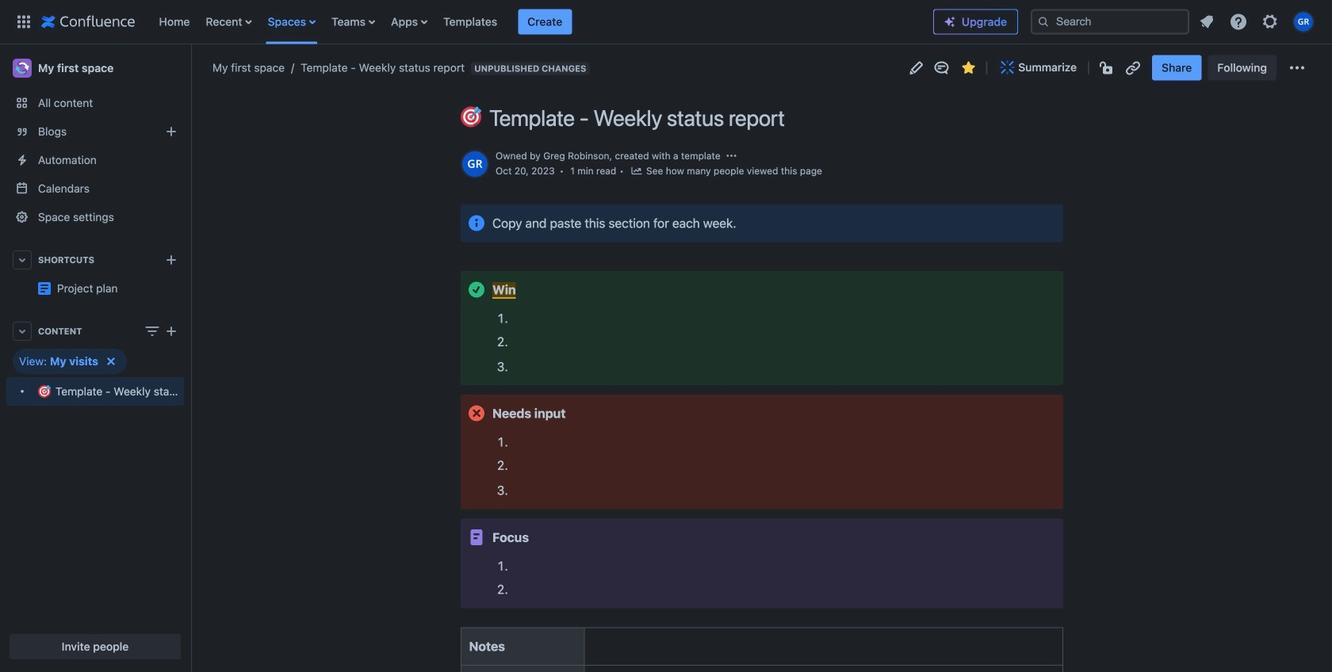 Task type: vqa. For each thing, say whether or not it's contained in the screenshot.
"DACI:"
no



Task type: locate. For each thing, give the bounding box(es) containing it.
panel error image
[[467, 404, 486, 423]]

create a page image
[[162, 322, 181, 341]]

copy link image
[[1124, 58, 1143, 77]]

confluence image
[[41, 12, 135, 31], [41, 12, 135, 31]]

global element
[[10, 0, 933, 44]]

Search field
[[1031, 9, 1189, 34]]

list
[[151, 0, 933, 44], [1193, 8, 1323, 36]]

unstar image
[[959, 58, 978, 77]]

region
[[6, 349, 184, 406]]

panel success image
[[467, 280, 486, 299]]

list item
[[518, 9, 572, 34]]

premium image
[[944, 15, 956, 28]]

add shortcut image
[[162, 251, 181, 270]]

1 horizontal spatial list
[[1193, 8, 1323, 36]]

list item inside global element
[[518, 9, 572, 34]]

banner
[[0, 0, 1332, 44]]

0 horizontal spatial list
[[151, 0, 933, 44]]

more information about greg robinson image
[[461, 150, 489, 178]]

clear view image
[[101, 352, 120, 371]]

space element
[[0, 44, 190, 672]]

manage page ownership image
[[725, 149, 738, 162]]

edit this page image
[[907, 58, 926, 77]]

search image
[[1037, 15, 1050, 28]]

settings icon image
[[1261, 12, 1280, 31]]

copy image
[[459, 272, 478, 291]]

list for appswitcher icon
[[151, 0, 933, 44]]

:dart: image
[[461, 107, 481, 127], [38, 385, 51, 398], [38, 385, 51, 398]]

None search field
[[1031, 9, 1189, 34]]



Task type: describe. For each thing, give the bounding box(es) containing it.
help icon image
[[1229, 12, 1248, 31]]

panel info image
[[467, 214, 486, 233]]

create a blog image
[[162, 122, 181, 141]]

region inside space element
[[6, 349, 184, 406]]

change view image
[[143, 322, 162, 341]]

appswitcher icon image
[[14, 12, 33, 31]]

notification icon image
[[1197, 12, 1216, 31]]

more actions image
[[1288, 58, 1307, 77]]

list for premium image
[[1193, 8, 1323, 36]]

:dart: image
[[461, 107, 481, 127]]

template - project plan image
[[38, 282, 51, 295]]

collapse sidebar image
[[173, 52, 208, 84]]

panel note image
[[467, 528, 486, 547]]

no restrictions image
[[1098, 58, 1117, 77]]



